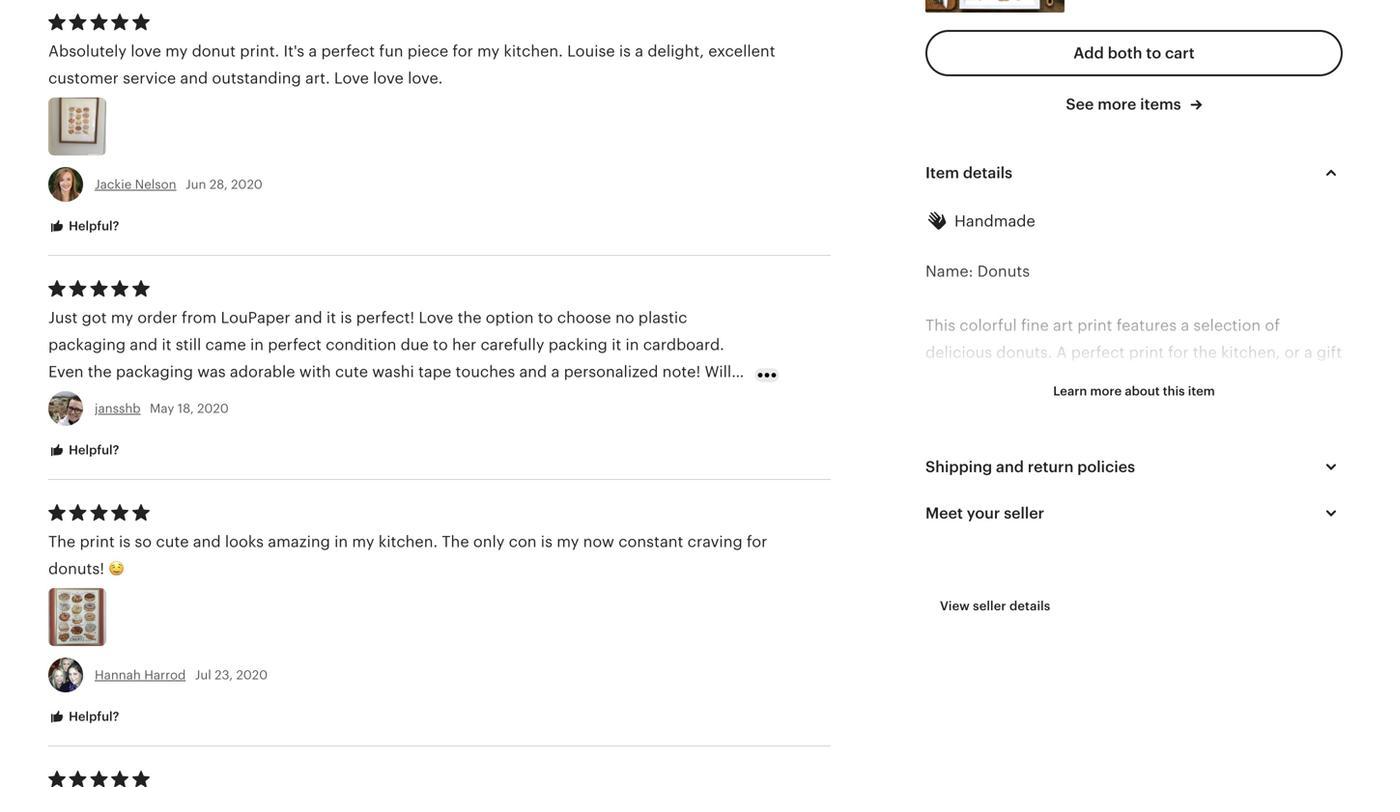 Task type: locate. For each thing, give the bounding box(es) containing it.
helpful?
[[66, 219, 119, 233], [66, 443, 119, 457], [66, 709, 119, 724]]

view details of this review photo by jackie nelson image
[[48, 98, 106, 156]]

more for see
[[1098, 95, 1136, 113]]

0 horizontal spatial on
[[213, 390, 232, 408]]

details left the 11x14
[[1010, 599, 1050, 613]]

the up enthusiast.
[[1193, 344, 1217, 361]]

print down features
[[1129, 344, 1164, 361]]

perfect inside the absolutely love my donut print. it's a perfect fun piece for my kitchen. louise is a delight, excellent customer service and outstanding art. love love love.
[[321, 43, 375, 60]]

and inside the absolutely love my donut print. it's a perfect fun piece for my kitchen. louise is a delight, excellent customer service and outstanding art. love love love.
[[180, 70, 208, 87]]

1 vertical spatial kitchen.
[[378, 533, 438, 551]]

item
[[925, 164, 959, 182]]

kitchen. left louise
[[504, 43, 563, 60]]

it
[[326, 309, 336, 326], [162, 336, 171, 354], [612, 336, 621, 354]]

items
[[1140, 95, 1181, 113]]

a right it's
[[309, 43, 317, 60]]

to left cart
[[1146, 44, 1161, 62]]

a down packing
[[551, 363, 560, 381]]

it up condition
[[326, 309, 336, 326]]

1 vertical spatial on
[[1049, 452, 1068, 470]]

on right eye
[[213, 390, 232, 408]]

my right amazing
[[352, 533, 374, 551]]

helpful? for absolutely love my donut print. it's a perfect fun piece for my kitchen. louise is a delight, excellent customer service and outstanding art. love love love.
[[66, 219, 119, 233]]

0 vertical spatial seller
[[1004, 505, 1044, 522]]

cart
[[1165, 44, 1195, 62]]

1 vertical spatial your
[[967, 505, 1000, 522]]

a inside the "printed on epson velvet fine art paper: a luxurious and sturdy 260gsm professional 100% cotton fiber paper."
[[1218, 506, 1227, 524]]

this
[[925, 317, 956, 334]]

love right art.
[[334, 70, 369, 87]]

perfect up art.
[[321, 43, 375, 60]]

a
[[309, 43, 317, 60], [635, 43, 643, 60], [1181, 317, 1189, 334], [1304, 344, 1313, 361], [551, 363, 560, 381], [1218, 506, 1227, 524]]

adorable
[[230, 363, 295, 381]]

packing
[[548, 336, 607, 354]]

amazing
[[268, 533, 330, 551]]

helpful? button
[[34, 209, 134, 245], [34, 433, 134, 469], [34, 699, 134, 735]]

2020 right 18, at the left bottom of the page
[[197, 401, 229, 416]]

looks
[[225, 533, 264, 551]]

jul
[[195, 668, 211, 682]]

1 helpful? from the top
[[66, 219, 119, 233]]

1 vertical spatial cute
[[156, 533, 189, 551]]

0 vertical spatial helpful?
[[66, 219, 119, 233]]

craving
[[687, 533, 743, 551]]

for inside the absolutely love my donut print. it's a perfect fun piece for my kitchen. louise is a delight, excellent customer service and outstanding art. love love love.
[[452, 43, 473, 60]]

both
[[1108, 44, 1142, 62]]

keep
[[121, 390, 157, 408]]

0 horizontal spatial love
[[334, 70, 369, 87]]

helpful? for the print is so cute and looks amazing in my kitchen. the only con is my now constant craving for donuts! 🤤
[[66, 709, 119, 724]]

policies
[[1077, 458, 1135, 476]]

is right louise
[[619, 43, 631, 60]]

0 vertical spatial on
[[213, 390, 232, 408]]

love
[[334, 70, 369, 87], [419, 309, 453, 326]]

2 vertical spatial helpful? button
[[34, 699, 134, 735]]

love
[[131, 43, 161, 60], [373, 70, 404, 87]]

1 vertical spatial 2020
[[197, 401, 229, 416]]

2 vertical spatial 2020
[[236, 668, 268, 682]]

print up 🤤
[[80, 533, 115, 551]]

and left looks
[[193, 533, 221, 551]]

1 horizontal spatial or
[[1099, 371, 1114, 389]]

1 horizontal spatial on
[[983, 506, 1002, 524]]

print
[[1077, 317, 1112, 334], [1129, 344, 1164, 361], [80, 533, 115, 551]]

or right 8x10
[[1040, 588, 1056, 605]]

cute right the so
[[156, 533, 189, 551]]

selection
[[1193, 317, 1261, 334]]

2020 right 23,
[[236, 668, 268, 682]]

or left "gift"
[[1285, 344, 1300, 361]]

it left still
[[162, 336, 171, 354]]

your
[[950, 371, 983, 389], [967, 505, 1000, 522]]

order down with
[[327, 390, 367, 408]]

for down delicious
[[925, 371, 946, 389]]

for right craving
[[747, 533, 767, 551]]

cute
[[335, 363, 368, 381], [156, 533, 189, 551]]

kitchen. inside the print is so cute and looks amazing in my kitchen. the only con is my now constant craving for donuts! 🤤
[[378, 533, 438, 551]]

helpful? down the jackie
[[66, 219, 119, 233]]

this inside dropdown button
[[1163, 384, 1185, 399]]

my
[[165, 43, 188, 60], [477, 43, 500, 60], [111, 309, 133, 326], [352, 533, 374, 551], [557, 533, 579, 551]]

the up donuts!
[[48, 533, 76, 551]]

2 vertical spatial or
[[1040, 588, 1056, 605]]

0 vertical spatial your
[[950, 371, 983, 389]]

the up her
[[457, 309, 482, 326]]

shipping
[[925, 458, 992, 476]]

print right 'art'
[[1077, 317, 1112, 334]]

the left only
[[442, 533, 469, 551]]

0 horizontal spatial kitchen.
[[378, 533, 438, 551]]

helpful? button down hannah
[[34, 699, 134, 735]]

your inside this colorful fine art print features a selection of delicious donuts. a perfect print for the kitchen, or a gift for your favorite foodie or bakery enthusiast.
[[950, 371, 983, 389]]

pastries print. bakery. kitchen decor. food illustration. sweet things. european. cakes. sweet tooth. image
[[925, 0, 1065, 12]]

on up 260gsm
[[983, 506, 1002, 524]]

1 horizontal spatial cute
[[335, 363, 368, 381]]

details inside dropdown button
[[963, 164, 1013, 182]]

more inside dropdown button
[[1090, 384, 1122, 399]]

due
[[400, 336, 429, 354]]

touches
[[455, 363, 515, 381]]

an
[[161, 390, 179, 408]]

the down tape at the top of page
[[432, 390, 456, 408]]

love up service
[[131, 43, 161, 60]]

1 horizontal spatial love
[[373, 70, 404, 87]]

perfect inside just got my order from loupaper and it is perfect! love the option to choose no plastic packaging and it still came in perfect condition due to her carefully packing it in cardboard. even the packaging was adorable with cute washi tape touches and a personalized note! will definitely keep an eye on this shop to order more in the future!!
[[268, 336, 322, 354]]

0 vertical spatial cute
[[335, 363, 368, 381]]

is up condition
[[340, 309, 352, 326]]

0 horizontal spatial this
[[236, 390, 263, 408]]

perfect up with
[[268, 336, 322, 354]]

art.
[[305, 70, 330, 87]]

foodie
[[1048, 371, 1095, 389]]

seller inside dropdown button
[[1004, 505, 1044, 522]]

perfect right a
[[1071, 344, 1125, 361]]

more down the washi
[[371, 390, 410, 408]]

0 vertical spatial print
[[1077, 317, 1112, 334]]

the left 'back.'
[[1072, 452, 1096, 470]]

bakery
[[1118, 371, 1168, 389]]

and
[[180, 70, 208, 87], [294, 309, 322, 326], [130, 336, 158, 354], [519, 363, 547, 381], [996, 458, 1024, 476], [1303, 506, 1330, 524], [193, 533, 221, 551]]

and down donut
[[180, 70, 208, 87]]

cotton
[[1180, 533, 1228, 551]]

1 vertical spatial print
[[1129, 344, 1164, 361]]

2 the from the left
[[442, 533, 469, 551]]

and left return
[[996, 458, 1024, 476]]

1 vertical spatial helpful?
[[66, 443, 119, 457]]

1 vertical spatial love
[[373, 70, 404, 87]]

1 helpful? button from the top
[[34, 209, 134, 245]]

helpful? down hannah
[[66, 709, 119, 724]]

1 vertical spatial packaging
[[116, 363, 193, 381]]

her
[[452, 336, 476, 354]]

the up definitely
[[88, 363, 112, 381]]

more for learn
[[1090, 384, 1122, 399]]

may
[[150, 401, 174, 416]]

cute down condition
[[335, 363, 368, 381]]

for down features
[[1168, 344, 1189, 361]]

in right amazing
[[334, 533, 348, 551]]

1 horizontal spatial love
[[419, 309, 453, 326]]

learn more about this item
[[1053, 384, 1215, 399]]

0 vertical spatial or
[[1285, 344, 1300, 361]]

love inside just got my order from loupaper and it is perfect! love the option to choose no plastic packaging and it still came in perfect condition due to her carefully packing it in cardboard. even the packaging was adorable with cute washi tape touches and a personalized note! will definitely keep an eye on this shop to order more in the future!!
[[419, 309, 453, 326]]

enthusiast.
[[1172, 371, 1253, 389]]

in down no
[[625, 336, 639, 354]]

0 horizontal spatial cute
[[156, 533, 189, 551]]

and inside the print is so cute and looks amazing in my kitchen. the only con is my now constant craving for donuts! 🤤
[[193, 533, 221, 551]]

0 horizontal spatial the
[[48, 533, 76, 551]]

more right see
[[1098, 95, 1136, 113]]

love down fun
[[373, 70, 404, 87]]

helpful? down jansshb link
[[66, 443, 119, 457]]

1 vertical spatial order
[[327, 390, 367, 408]]

0 horizontal spatial it
[[162, 336, 171, 354]]

cute inside just got my order from loupaper and it is perfect! love the option to choose no plastic packaging and it still came in perfect condition due to her carefully packing it in cardboard. even the packaging was adorable with cute washi tape touches and a personalized note! will definitely keep an eye on this shop to order more in the future!!
[[335, 363, 368, 381]]

2 horizontal spatial on
[[1049, 452, 1068, 470]]

details right item
[[963, 164, 1013, 182]]

2 vertical spatial on
[[983, 506, 1002, 524]]

helpful? button down the jackie
[[34, 209, 134, 245]]

in
[[250, 336, 264, 354], [625, 336, 639, 354], [414, 390, 427, 408], [982, 452, 995, 470], [334, 533, 348, 551]]

is left the so
[[119, 533, 131, 551]]

1 vertical spatial love
[[419, 309, 453, 326]]

2020 right 28,
[[231, 177, 263, 192]]

1 horizontal spatial the
[[442, 533, 469, 551]]

or right foodie
[[1099, 371, 1114, 389]]

my right the piece
[[477, 43, 500, 60]]

0 vertical spatial love
[[131, 43, 161, 60]]

0 vertical spatial kitchen.
[[504, 43, 563, 60]]

my right got
[[111, 309, 133, 326]]

printed on epson velvet fine art paper: a luxurious and sturdy 260gsm professional 100% cotton fiber paper.
[[925, 506, 1330, 551]]

1 horizontal spatial print
[[1077, 317, 1112, 334]]

perfect
[[321, 43, 375, 60], [268, 336, 322, 354], [1071, 344, 1125, 361]]

love inside the absolutely love my donut print. it's a perfect fun piece for my kitchen. louise is a delight, excellent customer service and outstanding art. love love love.
[[334, 70, 369, 87]]

jansshb
[[95, 401, 141, 416]]

luxurious
[[1231, 506, 1298, 524]]

view details of this review photo by hannah harrod image
[[48, 588, 106, 646]]

on right pencil
[[1049, 452, 1068, 470]]

just got my order from loupaper and it is perfect! love the option to choose no plastic packaging and it still came in perfect condition due to her carefully packing it in cardboard. even the packaging was adorable with cute washi tape touches and a personalized note! will definitely keep an eye on this shop to order more in the future!!
[[48, 309, 731, 408]]

hannah harrod link
[[95, 668, 186, 682]]

kitchen. left only
[[378, 533, 438, 551]]

2 vertical spatial helpful?
[[66, 709, 119, 724]]

with
[[299, 363, 331, 381]]

in down loupaper
[[250, 336, 264, 354]]

see more items link
[[1066, 94, 1202, 115]]

for
[[452, 43, 473, 60], [1168, 344, 1189, 361], [925, 371, 946, 389], [747, 533, 767, 551]]

this down the "adorable"
[[236, 390, 263, 408]]

1 horizontal spatial this
[[1163, 384, 1185, 399]]

packaging down got
[[48, 336, 126, 354]]

packaging up keep
[[116, 363, 193, 381]]

packaging
[[48, 336, 126, 354], [116, 363, 193, 381]]

1 the from the left
[[48, 533, 76, 551]]

came
[[205, 336, 246, 354]]

a inside just got my order from loupaper and it is perfect! love the option to choose no plastic packaging and it still came in perfect condition due to her carefully packing it in cardboard. even the packaging was adorable with cute washi tape touches and a personalized note! will definitely keep an eye on this shop to order more in the future!!
[[551, 363, 560, 381]]

print
[[925, 588, 960, 605]]

this
[[1163, 384, 1185, 399], [236, 390, 263, 408]]

sturdy
[[925, 533, 972, 551]]

the
[[457, 309, 482, 326], [1193, 344, 1217, 361], [88, 363, 112, 381], [432, 390, 456, 408], [1072, 452, 1096, 470]]

0 vertical spatial helpful? button
[[34, 209, 134, 245]]

was
[[197, 363, 226, 381]]

1 horizontal spatial kitchen.
[[504, 43, 563, 60]]

2 horizontal spatial print
[[1129, 344, 1164, 361]]

0 vertical spatial love
[[334, 70, 369, 87]]

to down with
[[308, 390, 323, 408]]

0 vertical spatial details
[[963, 164, 1013, 182]]

1 vertical spatial details
[[1010, 599, 1050, 613]]

2 helpful? button from the top
[[34, 433, 134, 469]]

more right learn
[[1090, 384, 1122, 399]]

order up still
[[137, 309, 177, 326]]

kitchen. inside the absolutely love my donut print. it's a perfect fun piece for my kitchen. louise is a delight, excellent customer service and outstanding art. love love love.
[[504, 43, 563, 60]]

1 horizontal spatial order
[[327, 390, 367, 408]]

and inside dropdown button
[[996, 458, 1024, 476]]

printed
[[925, 506, 979, 524]]

fine
[[1105, 506, 1136, 524]]

your up 260gsm
[[967, 505, 1000, 522]]

for right the piece
[[452, 43, 473, 60]]

even
[[48, 363, 84, 381]]

a right paper:
[[1218, 506, 1227, 524]]

0 horizontal spatial order
[[137, 309, 177, 326]]

velvet
[[1055, 506, 1101, 524]]

my left donut
[[165, 43, 188, 60]]

meet your seller button
[[908, 490, 1360, 537]]

helpful? button down definitely
[[34, 433, 134, 469]]

2 vertical spatial print
[[80, 533, 115, 551]]

it up the personalized
[[612, 336, 621, 354]]

jun
[[186, 177, 206, 192]]

your down delicious
[[950, 371, 983, 389]]

to left her
[[433, 336, 448, 354]]

is inside the absolutely love my donut print. it's a perfect fun piece for my kitchen. louise is a delight, excellent customer service and outstanding art. love love love.
[[619, 43, 631, 60]]

0 horizontal spatial print
[[80, 533, 115, 551]]

on
[[213, 390, 232, 408], [1049, 452, 1068, 470], [983, 506, 1002, 524]]

back.
[[1100, 452, 1140, 470]]

my inside just got my order from loupaper and it is perfect! love the option to choose no plastic packaging and it still came in perfect condition due to her carefully packing it in cardboard. even the packaging was adorable with cute washi tape touches and a personalized note! will definitely keep an eye on this shop to order more in the future!!
[[111, 309, 133, 326]]

3 helpful? from the top
[[66, 709, 119, 724]]

this left item
[[1163, 384, 1185, 399]]

0 vertical spatial 2020
[[231, 177, 263, 192]]

3 helpful? button from the top
[[34, 699, 134, 735]]

2020
[[231, 177, 263, 192], [197, 401, 229, 416], [236, 668, 268, 682]]

excellent
[[708, 43, 775, 60]]

absolutely
[[48, 43, 127, 60]]

and up paper.
[[1303, 506, 1330, 524]]

1 vertical spatial helpful? button
[[34, 433, 134, 469]]

love up due on the left top
[[419, 309, 453, 326]]

on inside the "printed on epson velvet fine art paper: a luxurious and sturdy 260gsm professional 100% cotton fiber paper."
[[983, 506, 1002, 524]]



Task type: describe. For each thing, give the bounding box(es) containing it.
the print is so cute and looks amazing in my kitchen. the only con is my now constant craving for donuts! 🤤
[[48, 533, 767, 578]]

definitely
[[48, 390, 117, 408]]

harrod
[[144, 668, 186, 682]]

2 helpful? from the top
[[66, 443, 119, 457]]

this inside just got my order from loupaper and it is perfect! love the option to choose no plastic packaging and it still came in perfect condition due to her carefully packing it in cardboard. even the packaging was adorable with cute washi tape touches and a personalized note! will definitely keep an eye on this shop to order more in the future!!
[[236, 390, 263, 408]]

donut
[[192, 43, 236, 60]]

2020 for print.
[[231, 177, 263, 192]]

and left still
[[130, 336, 158, 354]]

features
[[1117, 317, 1177, 334]]

in left pencil
[[982, 452, 995, 470]]

is inside just got my order from loupaper and it is perfect! love the option to choose no plastic packaging and it still came in perfect condition due to her carefully packing it in cardboard. even the packaging was adorable with cute washi tape touches and a personalized note! will definitely keep an eye on this shop to order more in the future!!
[[340, 309, 352, 326]]

washi
[[372, 363, 414, 381]]

jackie
[[95, 177, 132, 192]]

about
[[1125, 384, 1160, 399]]

perfect!
[[356, 309, 415, 326]]

item
[[1188, 384, 1215, 399]]

jackie nelson link
[[95, 177, 176, 192]]

2 horizontal spatial it
[[612, 336, 621, 354]]

to right option
[[538, 309, 553, 326]]

loupaper
[[221, 309, 290, 326]]

fun
[[379, 43, 403, 60]]

meet
[[925, 505, 963, 522]]

18,
[[178, 401, 194, 416]]

your inside dropdown button
[[967, 505, 1000, 522]]

print inside the print is so cute and looks amazing in my kitchen. the only con is my now constant craving for donuts! 🤤
[[80, 533, 115, 551]]

carefully
[[481, 336, 544, 354]]

art
[[1053, 317, 1073, 334]]

print size: 8x10 or 11x14
[[925, 588, 1097, 605]]

tape
[[418, 363, 451, 381]]

a
[[1056, 344, 1067, 361]]

view seller details
[[940, 599, 1050, 613]]

perfect inside this colorful fine art print features a selection of delicious donuts. a perfect print for the kitchen, or a gift for your favorite foodie or bakery enthusiast.
[[1071, 344, 1125, 361]]

no
[[615, 309, 634, 326]]

is right con
[[541, 533, 553, 551]]

for inside the print is so cute and looks amazing in my kitchen. the only con is my now constant craving for donuts! 🤤
[[747, 533, 767, 551]]

and right loupaper
[[294, 309, 322, 326]]

260gsm
[[976, 533, 1037, 551]]

gift
[[1317, 344, 1342, 361]]

8x10
[[1001, 588, 1036, 605]]

service
[[123, 70, 176, 87]]

the inside this colorful fine art print features a selection of delicious donuts. a perfect print for the kitchen, or a gift for your favorite foodie or bakery enthusiast.
[[1193, 344, 1217, 361]]

absolutely love my donut print. it's a perfect fun piece for my kitchen. louise is a delight, excellent customer service and outstanding art. love love love.
[[48, 43, 775, 87]]

donuts
[[977, 263, 1030, 280]]

size:
[[964, 588, 997, 605]]

1 vertical spatial or
[[1099, 371, 1114, 389]]

2 horizontal spatial or
[[1285, 344, 1300, 361]]

colorful
[[960, 317, 1017, 334]]

view
[[940, 599, 970, 613]]

hannah harrod jul 23, 2020
[[95, 668, 268, 682]]

28,
[[210, 177, 228, 192]]

0 horizontal spatial or
[[1040, 588, 1056, 605]]

cute inside the print is so cute and looks amazing in my kitchen. the only con is my now constant craving for donuts! 🤤
[[156, 533, 189, 551]]

con
[[509, 533, 537, 551]]

in down tape at the top of page
[[414, 390, 427, 408]]

professional
[[1041, 533, 1131, 551]]

a left delight,
[[635, 43, 643, 60]]

plastic
[[638, 309, 687, 326]]

condition
[[326, 336, 396, 354]]

jansshb link
[[95, 401, 141, 416]]

on inside just got my order from loupaper and it is perfect! love the option to choose no plastic packaging and it still came in perfect condition due to her carefully packing it in cardboard. even the packaging was adorable with cute washi tape touches and a personalized note! will definitely keep an eye on this shop to order more in the future!!
[[213, 390, 232, 408]]

and down carefully
[[519, 363, 547, 381]]

jackie nelson jun 28, 2020
[[95, 177, 263, 192]]

0 vertical spatial order
[[137, 309, 177, 326]]

handmade
[[954, 213, 1035, 230]]

nelson
[[135, 177, 176, 192]]

a right features
[[1181, 317, 1189, 334]]

note!
[[662, 363, 701, 381]]

outstanding
[[212, 70, 301, 87]]

jansshb may 18, 2020
[[95, 401, 229, 416]]

🤤
[[108, 560, 124, 578]]

option
[[486, 309, 534, 326]]

0 vertical spatial packaging
[[48, 336, 126, 354]]

paper:
[[1166, 506, 1214, 524]]

23,
[[215, 668, 233, 682]]

it's
[[284, 43, 304, 60]]

helpful? button for absolutely love my donut print. it's a perfect fun piece for my kitchen. louise is a delight, excellent customer service and outstanding art. love love love.
[[34, 209, 134, 245]]

to inside button
[[1146, 44, 1161, 62]]

item details button
[[908, 150, 1360, 196]]

eye
[[183, 390, 209, 408]]

fiber
[[1233, 533, 1267, 551]]

kitchen,
[[1221, 344, 1280, 361]]

paper.
[[1271, 533, 1318, 551]]

epson
[[1006, 506, 1051, 524]]

just
[[48, 309, 78, 326]]

more inside just got my order from loupaper and it is perfect! love the option to choose no plastic packaging and it still came in perfect condition due to her carefully packing it in cardboard. even the packaging was adorable with cute washi tape touches and a personalized note! will definitely keep an eye on this shop to order more in the future!!
[[371, 390, 410, 408]]

favorite
[[987, 371, 1044, 389]]

and inside the "printed on epson velvet fine art paper: a luxurious and sturdy 260gsm professional 100% cotton fiber paper."
[[1303, 506, 1330, 524]]

pencil
[[999, 452, 1045, 470]]

in inside the print is so cute and looks amazing in my kitchen. the only con is my now constant craving for donuts! 🤤
[[334, 533, 348, 551]]

meet your seller
[[925, 505, 1044, 522]]

a left "gift"
[[1304, 344, 1313, 361]]

1 horizontal spatial it
[[326, 309, 336, 326]]

choose
[[557, 309, 611, 326]]

name: donuts
[[925, 263, 1030, 280]]

shipping and return policies button
[[908, 444, 1360, 490]]

name:
[[925, 263, 973, 280]]

donuts!
[[48, 560, 104, 578]]

cardboard.
[[643, 336, 724, 354]]

my left now
[[557, 533, 579, 551]]

view seller details link
[[925, 589, 1065, 624]]

learn more about this item button
[[1039, 374, 1230, 409]]

delight,
[[648, 43, 704, 60]]

signed in pencil on the back.
[[925, 452, 1140, 470]]

2020 for cute
[[236, 668, 268, 682]]

future!!
[[460, 390, 514, 408]]

11x14
[[1060, 588, 1097, 605]]

now
[[583, 533, 614, 551]]

got
[[82, 309, 107, 326]]

learn
[[1053, 384, 1087, 399]]

from
[[182, 309, 217, 326]]

shipping and return policies
[[925, 458, 1135, 476]]

this colorful fine art print features a selection of delicious donuts. a perfect print for the kitchen, or a gift for your favorite foodie or bakery enthusiast.
[[925, 317, 1342, 389]]

hannah
[[95, 668, 141, 682]]

personalized
[[564, 363, 658, 381]]

fine
[[1021, 317, 1049, 334]]

1 vertical spatial seller
[[973, 599, 1006, 613]]

shop
[[267, 390, 304, 408]]

0 horizontal spatial love
[[131, 43, 161, 60]]

helpful? button for the print is so cute and looks amazing in my kitchen. the only con is my now constant craving for donuts! 🤤
[[34, 699, 134, 735]]



Task type: vqa. For each thing, say whether or not it's contained in the screenshot.
Art
yes



